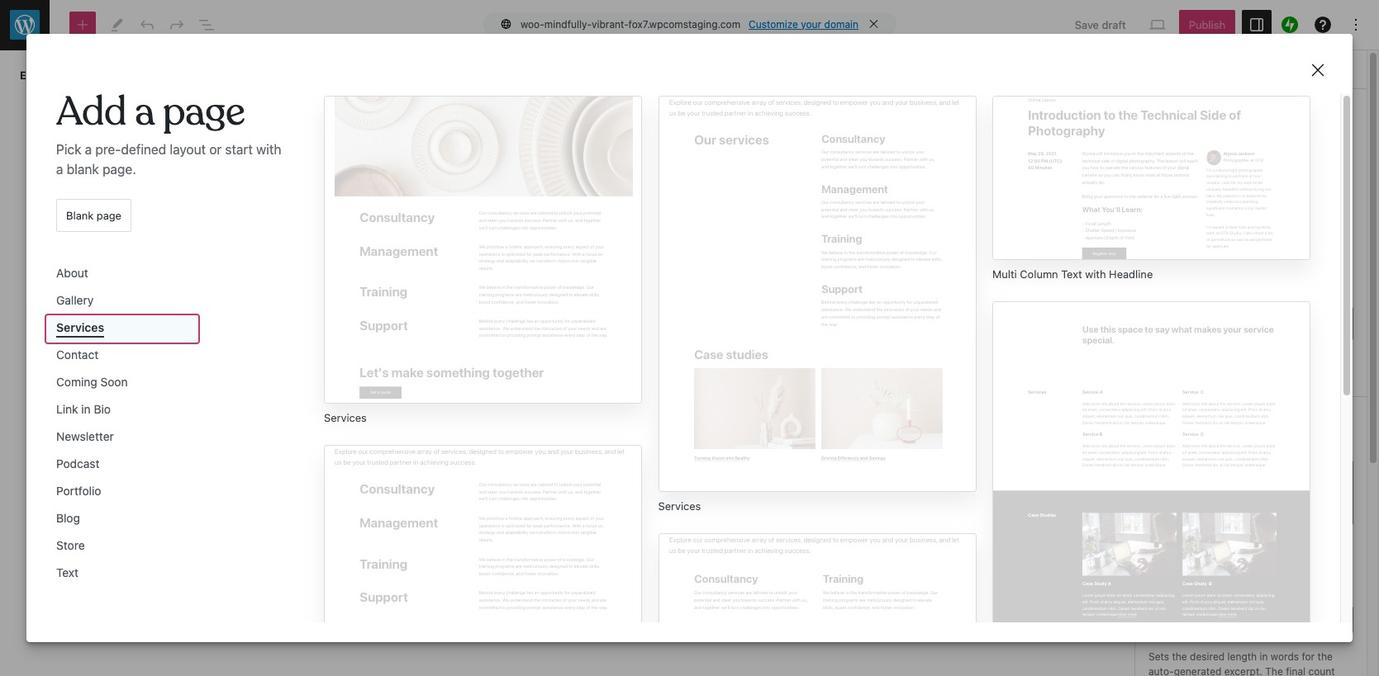 Task type: vqa. For each thing, say whether or not it's contained in the screenshot.
block patterns LIST BOX
yes



Task type: describe. For each thing, give the bounding box(es) containing it.
customize your domain button
[[749, 18, 859, 30]]

visibility
[[1149, 141, 1190, 154]]

excerpt button
[[1135, 398, 1367, 437]]

multi
[[992, 267, 1017, 281]]

with inside add a page pick a pre-defined layout or start with a blank page.
[[256, 142, 281, 157]]

pick
[[56, 142, 81, 157]]

add
[[56, 87, 126, 137]]

Pending review checkbox
[[1149, 259, 1165, 275]]

template
[[1149, 201, 1194, 214]]

services inside button
[[56, 320, 104, 334]]

block patterns list box
[[324, 96, 1311, 677]]

auto-
[[1149, 666, 1174, 677]]

link
[[56, 402, 78, 416]]

about
[[56, 266, 88, 280]]

headline
[[1109, 267, 1153, 281]]

2 vertical spatial services
[[658, 499, 701, 513]]

coming soon
[[56, 375, 128, 389]]

draft
[[1102, 18, 1126, 31]]

coming
[[56, 375, 97, 389]]

domain
[[824, 18, 859, 30]]

gallery button
[[46, 288, 198, 315]]

(optional)
[[1241, 442, 1295, 453]]

layout
[[170, 142, 206, 157]]

save
[[1075, 18, 1099, 31]]

or
[[209, 142, 222, 157]]

1 the from the left
[[1172, 651, 1187, 664]]

contact button
[[46, 343, 198, 370]]

page inside button
[[97, 209, 121, 222]]

learn more about manual excerpts
[[1149, 534, 1322, 548]]

summary
[[1149, 102, 1197, 116]]

editing code
[[20, 69, 85, 82]]

1 horizontal spatial services
[[324, 412, 367, 425]]

fox7.wpcomstaging.com
[[628, 18, 740, 30]]

text button
[[46, 561, 198, 588]]

in inside button
[[81, 402, 91, 416]]

blank page button
[[56, 199, 131, 232]]

0 vertical spatial length
[[1190, 589, 1228, 600]]

excerpt.
[[1224, 666, 1262, 677]]

defined
[[121, 142, 166, 157]]

newsletter
[[56, 429, 114, 444]]

portfolio button
[[46, 479, 198, 506]]

page.
[[103, 162, 136, 177]]

manual
[[1240, 534, 1276, 548]]

bio
[[94, 402, 111, 416]]

blank
[[66, 209, 94, 222]]

words
[[1271, 651, 1299, 664]]

desired
[[1149, 589, 1188, 600]]

save draft
[[1075, 18, 1126, 31]]

close settings image
[[1334, 59, 1353, 79]]

page inside add a page pick a pre-defined layout or start with a blank page.
[[163, 87, 245, 137]]

in inside sets the desired length in words for the auto-generated excerpt. the final coun
[[1260, 651, 1268, 664]]

blog
[[56, 511, 80, 525]]

sets
[[1149, 651, 1169, 664]]

desired
[[1190, 651, 1225, 664]]

soon
[[100, 375, 128, 389]]

write
[[1149, 442, 1178, 453]]

blog button
[[46, 506, 198, 534]]

pre-
[[95, 142, 121, 157]]

link in bio
[[56, 402, 111, 416]]

learn
[[1149, 534, 1177, 548]]

close image
[[1308, 60, 1328, 80]]

mindfully-
[[544, 18, 592, 30]]

review
[[1219, 260, 1251, 274]]



Task type: locate. For each thing, give the bounding box(es) containing it.
woo-mindfully-vibrant-fox7.wpcomstaging.com customize your domain
[[521, 18, 859, 30]]

0 horizontal spatial a
[[56, 162, 63, 177]]

settings
[[1149, 563, 1194, 574]]

1 horizontal spatial the
[[1318, 651, 1333, 664]]

text
[[1061, 267, 1082, 281], [56, 566, 79, 580]]

1 horizontal spatial with
[[1085, 267, 1106, 281]]

2 horizontal spatial a
[[135, 87, 154, 137]]

0 vertical spatial in
[[81, 402, 91, 416]]

pending
[[1175, 260, 1216, 274]]

multi column text with headline
[[992, 267, 1153, 281]]

column
[[1020, 267, 1058, 281]]

podcast
[[56, 457, 100, 471]]

Write an excerpt (optional) text field
[[1149, 461, 1353, 525]]

text inside button
[[56, 566, 79, 580]]

write an excerpt (optional)
[[1149, 442, 1295, 453]]

1 vertical spatial length
[[1227, 651, 1257, 664]]

services option
[[324, 96, 642, 426], [658, 96, 976, 514], [658, 534, 976, 677]]

sets the desired length in words for the auto-generated excerpt. the final coun
[[1149, 651, 1335, 677]]

Add title text field
[[141, 102, 994, 181]]

for
[[1302, 651, 1315, 664]]

the right sets
[[1172, 651, 1187, 664]]

the right for
[[1318, 651, 1333, 664]]

Start writing with text or HTML text field
[[141, 200, 994, 366]]

generated
[[1174, 666, 1222, 677]]

about button
[[46, 261, 198, 288]]

undo image
[[137, 15, 157, 35]]

1 horizontal spatial text
[[1061, 267, 1082, 281]]

length right the desired
[[1190, 589, 1228, 600]]

with inside multi column text with headline option
[[1085, 267, 1106, 281]]

final
[[1286, 666, 1306, 677]]

1 vertical spatial in
[[1260, 651, 1268, 664]]

in
[[81, 402, 91, 416], [1260, 651, 1268, 664]]

excerpts
[[1279, 534, 1322, 548]]

0 horizontal spatial page
[[97, 209, 121, 222]]

blank
[[67, 162, 99, 177]]

services button
[[46, 315, 198, 343]]

page right blank
[[97, 209, 121, 222]]

redo image
[[167, 15, 187, 35]]

length
[[1190, 589, 1228, 600], [1227, 651, 1257, 664]]

in up the
[[1260, 651, 1268, 664]]

1 vertical spatial text
[[56, 566, 79, 580]]

coming soon button
[[46, 370, 198, 397]]

newsletter button
[[46, 425, 198, 452]]

start
[[225, 142, 253, 157]]

0 horizontal spatial the
[[1172, 651, 1187, 664]]

1 horizontal spatial page
[[163, 87, 245, 137]]

with right start at the left of the page
[[256, 142, 281, 157]]

customize
[[749, 18, 798, 30]]

in left 'bio'
[[81, 402, 91, 416]]

summary button
[[1135, 89, 1367, 129]]

publish
[[1149, 171, 1185, 184]]

pending review
[[1175, 260, 1251, 274]]

about
[[1208, 534, 1237, 548]]

menu inside scrollable section document
[[45, 259, 284, 590]]

more
[[1180, 534, 1205, 548]]

0 vertical spatial text
[[1061, 267, 1082, 281]]

editing
[[20, 69, 56, 82]]

the
[[1172, 651, 1187, 664], [1318, 651, 1333, 664]]

gallery
[[56, 293, 94, 307]]

1 vertical spatial page
[[97, 209, 121, 222]]

2 the from the left
[[1318, 651, 1333, 664]]

0 horizontal spatial with
[[256, 142, 281, 157]]

blank page
[[66, 209, 121, 222]]

page
[[163, 87, 245, 137], [97, 209, 121, 222]]

a down pick
[[56, 162, 63, 177]]

excerpt
[[1149, 411, 1188, 424]]

text right column
[[1061, 267, 1082, 281]]

text down store
[[56, 566, 79, 580]]

vibrant-
[[592, 18, 628, 30]]

an
[[1180, 442, 1194, 453]]

portfolio
[[56, 484, 101, 498]]

save draft button
[[1065, 10, 1136, 40]]

with
[[256, 142, 281, 157], [1085, 267, 1106, 281]]

a
[[135, 87, 154, 137], [85, 142, 92, 157], [56, 162, 63, 177]]

Desired length number field
[[1301, 608, 1353, 634]]

podcast button
[[46, 452, 198, 479]]

code
[[59, 69, 85, 82]]

settings image
[[1247, 15, 1267, 35]]

0 vertical spatial with
[[256, 142, 281, 157]]

menu containing about
[[45, 259, 284, 590]]

0 horizontal spatial services
[[56, 320, 104, 334]]

0 vertical spatial page
[[163, 87, 245, 137]]

learn more about manual excerpts link
[[1149, 534, 1333, 548]]

services
[[56, 320, 104, 334], [324, 412, 367, 425], [658, 499, 701, 513]]

store button
[[46, 534, 198, 561]]

0 horizontal spatial in
[[81, 402, 91, 416]]

a right pick
[[85, 142, 92, 157]]

menu
[[45, 259, 284, 590]]

multi column text with headline option
[[992, 96, 1311, 282]]

text inside option
[[1061, 267, 1082, 281]]

0 vertical spatial a
[[135, 87, 154, 137]]

link in bio button
[[46, 397, 198, 425]]

advanced ai options image
[[1334, 559, 1353, 578]]

1 vertical spatial with
[[1085, 267, 1106, 281]]

page up or
[[163, 87, 245, 137]]

desired length
[[1149, 589, 1228, 600]]

2 horizontal spatial services
[[658, 499, 701, 513]]

a up defined
[[135, 87, 154, 137]]

0 horizontal spatial text
[[56, 566, 79, 580]]

scrollable section document
[[26, 34, 1353, 677]]

the
[[1265, 666, 1283, 677]]

with left headline at the top
[[1085, 267, 1106, 281]]

contact
[[56, 348, 99, 362]]

length inside sets the desired length in words for the auto-generated excerpt. the final coun
[[1227, 651, 1257, 664]]

1 vertical spatial services
[[324, 412, 367, 425]]

woo-
[[521, 18, 544, 30]]

your
[[801, 18, 821, 30]]

0 vertical spatial services
[[56, 320, 104, 334]]

1 horizontal spatial a
[[85, 142, 92, 157]]

2 vertical spatial a
[[56, 162, 63, 177]]

length up excerpt.
[[1227, 651, 1257, 664]]

store
[[56, 539, 85, 553]]

1 vertical spatial a
[[85, 142, 92, 157]]

1 horizontal spatial in
[[1260, 651, 1268, 664]]

excerpt
[[1196, 442, 1238, 453]]

add a page pick a pre-defined layout or start with a blank page.
[[56, 87, 281, 177]]



